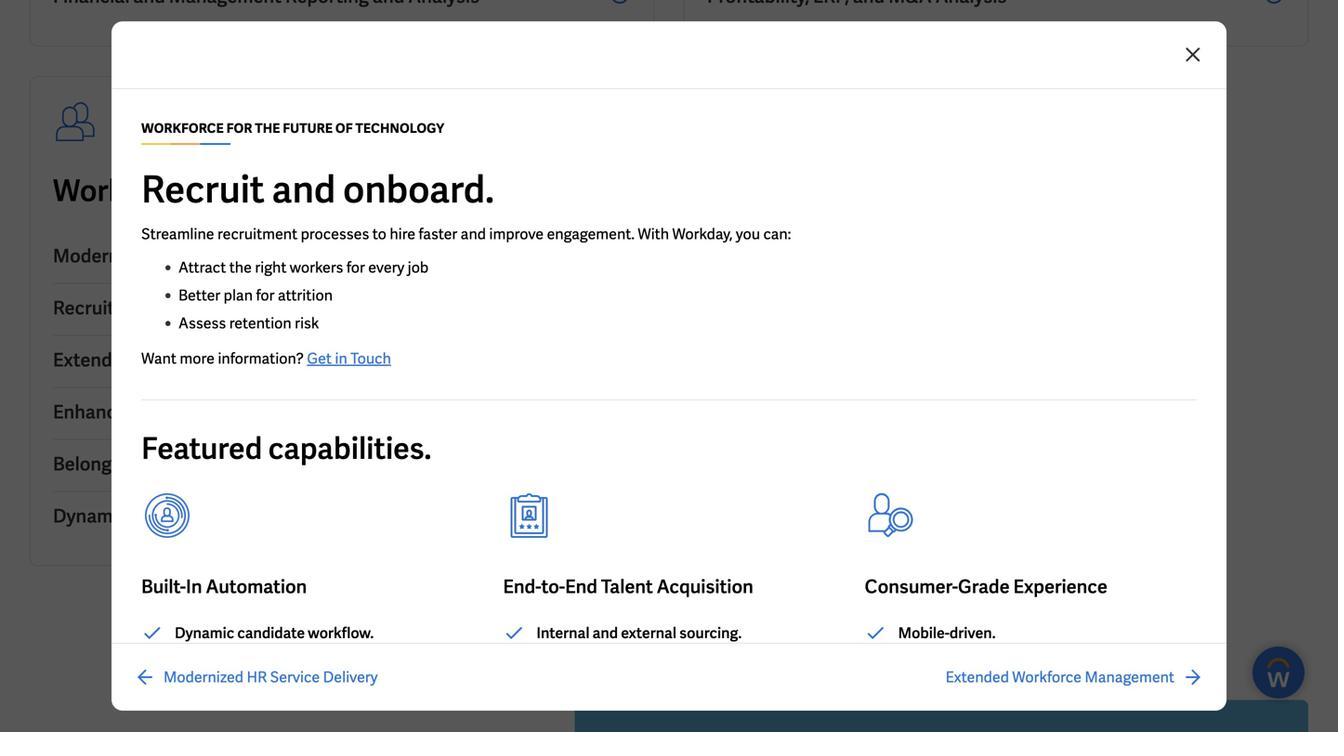 Task type: locate. For each thing, give the bounding box(es) containing it.
risk
[[295, 314, 319, 333]]

and up want
[[118, 296, 150, 320]]

0 vertical spatial experience
[[227, 400, 322, 424]]

1 vertical spatial service
[[270, 668, 320, 687]]

0 horizontal spatial extended
[[53, 348, 133, 372]]

extended workforce management down search at the bottom of the page
[[946, 668, 1175, 687]]

recruit and onboard button
[[53, 284, 631, 336]]

workforce down search at the bottom of the page
[[1013, 668, 1082, 687]]

and up skills
[[141, 452, 173, 476]]

and for recruit and onboard.
[[272, 165, 336, 214]]

and up processes
[[272, 165, 336, 214]]

capabilities.
[[268, 429, 432, 468]]

workforce for extended workforce management button within the recruit and onboard. dialog
[[1013, 668, 1082, 687]]

dynamic down belonging
[[53, 504, 128, 528]]

service up better
[[186, 244, 249, 268]]

0 vertical spatial modernized hr service delivery button
[[53, 232, 631, 284]]

modernized hr service delivery button inside recruit and onboard. dialog
[[134, 666, 378, 689]]

recruit inside dialog
[[141, 165, 265, 214]]

1 vertical spatial extended
[[946, 668, 1009, 687]]

end-
[[503, 575, 541, 599]]

and right 'internal'
[[593, 624, 618, 643]]

technology
[[355, 120, 444, 137]]

attrition
[[278, 286, 333, 305]]

in
[[186, 575, 202, 599]]

1 horizontal spatial dynamic
[[175, 624, 234, 643]]

1 vertical spatial delivery
[[323, 668, 378, 687]]

1 horizontal spatial experience
[[1014, 575, 1108, 599]]

extended up the "enhanced"
[[53, 348, 133, 372]]

1 vertical spatial modernized hr service delivery button
[[134, 666, 378, 689]]

and right faster
[[461, 224, 486, 244]]

hr inside recruit and onboard. dialog
[[247, 668, 267, 687]]

0 horizontal spatial hr
[[157, 244, 183, 268]]

candidate
[[237, 624, 305, 643]]

dynamic
[[53, 504, 128, 528], [175, 624, 234, 643]]

recruit and onboard. dialog
[[0, 0, 1338, 732]]

experience up featured capabilities.
[[227, 400, 322, 424]]

0 vertical spatial service
[[186, 244, 249, 268]]

to left hire
[[372, 224, 387, 244]]

1 vertical spatial the
[[229, 258, 252, 277]]

experience
[[227, 400, 322, 424], [1014, 575, 1108, 599]]

0 horizontal spatial to
[[372, 224, 387, 244]]

modernized hr service delivery button up attrition
[[53, 232, 631, 284]]

onboard.
[[343, 165, 494, 214]]

future
[[296, 171, 384, 210]]

the up recruitment
[[245, 171, 290, 210]]

0 vertical spatial the
[[245, 171, 290, 210]]

1 vertical spatial to
[[1017, 646, 1031, 666]]

management inside recruit and onboard. dialog
[[1085, 668, 1175, 687]]

built-in automation
[[141, 575, 307, 599]]

modernized hr service delivery button down candidate
[[134, 666, 378, 689]]

diversity
[[177, 452, 252, 476]]

future
[[283, 120, 333, 137]]

0 vertical spatial recruit
[[141, 165, 265, 214]]

service down dynamic candidate workflow.
[[270, 668, 320, 687]]

1 horizontal spatial modernized
[[164, 668, 244, 687]]

recruit
[[141, 165, 265, 214], [53, 296, 115, 320]]

dynamic inside button
[[53, 504, 128, 528]]

0 vertical spatial extended workforce management
[[53, 348, 342, 372]]

for right apply
[[1150, 646, 1169, 666]]

0 horizontal spatial management
[[229, 348, 342, 372]]

1 horizontal spatial recruit
[[141, 165, 265, 214]]

0 vertical spatial management
[[229, 348, 342, 372]]

recruitment
[[218, 224, 298, 244]]

workforce up streamline
[[53, 171, 195, 210]]

0 vertical spatial extended
[[53, 348, 133, 372]]

dynamic candidate workflow.
[[175, 624, 377, 643]]

recruit inside button
[[53, 296, 115, 320]]

1 vertical spatial hr
[[247, 668, 267, 687]]

modernized hr service delivery
[[53, 244, 322, 268], [164, 668, 378, 687]]

0 horizontal spatial recruit
[[53, 296, 115, 320]]

1 vertical spatial modernized hr service delivery
[[164, 668, 378, 687]]

modernized hr service delivery up better
[[53, 244, 322, 268]]

0 horizontal spatial extended workforce management
[[53, 348, 342, 372]]

extended for extended workforce management button within the recruit and onboard. dialog
[[946, 668, 1009, 687]]

attract the right workers for every job better plan for attrition assess retention risk
[[178, 258, 429, 333]]

1 horizontal spatial hr
[[247, 668, 267, 687]]

right
[[255, 258, 287, 277]]

retention
[[229, 314, 292, 333]]

0 horizontal spatial service
[[186, 244, 249, 268]]

hr down candidate
[[247, 668, 267, 687]]

mobile-driven. allow candidates to search and apply for jobs from anywhere.
[[898, 624, 1169, 688]]

workforce down assess
[[137, 348, 225, 372]]

hr up better
[[157, 244, 183, 268]]

extended
[[53, 348, 133, 372], [946, 668, 1009, 687]]

1 horizontal spatial extended workforce management button
[[946, 666, 1205, 689]]

dynamic for dynamic skills curation
[[53, 504, 128, 528]]

for
[[200, 171, 239, 210], [347, 258, 365, 277], [256, 286, 275, 305], [1150, 646, 1169, 666]]

1 vertical spatial extended workforce management
[[946, 668, 1175, 687]]

enhanced
[[53, 400, 137, 424]]

1 vertical spatial experience
[[1014, 575, 1108, 599]]

1 vertical spatial extended workforce management button
[[946, 666, 1205, 689]]

1 vertical spatial modernized
[[164, 668, 244, 687]]

and left apply
[[1082, 646, 1108, 666]]

workforce for the top extended workforce management button
[[137, 348, 225, 372]]

0 vertical spatial to
[[372, 224, 387, 244]]

modernized down candidate
[[164, 668, 244, 687]]

enhanced employee experience button
[[53, 388, 631, 440]]

to left search at the bottom of the page
[[1017, 646, 1031, 666]]

management
[[229, 348, 342, 372], [1085, 668, 1175, 687]]

mobile-
[[898, 624, 950, 643]]

service
[[186, 244, 249, 268], [270, 668, 320, 687]]

for up recruitment
[[200, 171, 239, 210]]

0 horizontal spatial experience
[[227, 400, 322, 424]]

to
[[372, 224, 387, 244], [1017, 646, 1031, 666]]

modernized hr service delivery inside recruit and onboard. dialog
[[164, 668, 378, 687]]

0 horizontal spatial delivery
[[253, 244, 322, 268]]

dynamic inside recruit and onboard. dialog
[[175, 624, 234, 643]]

modernized
[[53, 244, 154, 268], [164, 668, 244, 687]]

recruit for recruit and onboard.
[[141, 165, 265, 214]]

1 vertical spatial management
[[1085, 668, 1175, 687]]

dynamic down in at the left bottom of page
[[175, 624, 234, 643]]

belonging and diversity button
[[53, 440, 631, 492]]

hr
[[157, 244, 183, 268], [247, 668, 267, 687]]

1 horizontal spatial extended
[[946, 668, 1009, 687]]

and inside button
[[141, 452, 173, 476]]

1 horizontal spatial management
[[1085, 668, 1175, 687]]

2 vertical spatial workforce
[[1013, 668, 1082, 687]]

in
[[335, 349, 347, 369]]

1 vertical spatial workforce
[[137, 348, 225, 372]]

hire
[[390, 224, 416, 244]]

engagement.
[[547, 224, 635, 244]]

0 vertical spatial modernized
[[53, 244, 154, 268]]

management down risk
[[229, 348, 342, 372]]

delivery
[[253, 244, 322, 268], [323, 668, 378, 687]]

delivery down the workflow.
[[323, 668, 378, 687]]

management for extended workforce management button within the recruit and onboard. dialog
[[1085, 668, 1175, 687]]

plan
[[224, 286, 253, 305]]

workforce inside recruit and onboard. dialog
[[1013, 668, 1082, 687]]

extended workforce management down assess
[[53, 348, 342, 372]]

1 horizontal spatial service
[[270, 668, 320, 687]]

experience up search at the bottom of the page
[[1014, 575, 1108, 599]]

management down apply
[[1085, 668, 1175, 687]]

extended for the top extended workforce management button
[[53, 348, 133, 372]]

workday,
[[672, 224, 733, 244]]

and inside button
[[118, 296, 150, 320]]

allow
[[898, 646, 936, 666]]

extended down the candidates
[[946, 668, 1009, 687]]

of
[[390, 171, 418, 210]]

management for the top extended workforce management button
[[229, 348, 342, 372]]

1 vertical spatial dynamic
[[175, 624, 234, 643]]

1 horizontal spatial extended workforce management
[[946, 668, 1175, 687]]

0 horizontal spatial extended workforce management button
[[53, 336, 631, 388]]

every
[[368, 258, 405, 277]]

1 horizontal spatial to
[[1017, 646, 1031, 666]]

search
[[1034, 646, 1079, 666]]

workforce
[[53, 171, 195, 210], [137, 348, 225, 372], [1013, 668, 1082, 687]]

better
[[178, 286, 221, 305]]

anywhere.
[[965, 668, 1033, 688]]

1 vertical spatial recruit
[[53, 296, 115, 320]]

0 vertical spatial dynamic
[[53, 504, 128, 528]]

extended workforce management
[[53, 348, 342, 372], [946, 668, 1175, 687]]

experience inside recruit and onboard. dialog
[[1014, 575, 1108, 599]]

more
[[180, 349, 215, 369]]

the up plan
[[229, 258, 252, 277]]

modernized hr service delivery down candidate
[[164, 668, 378, 687]]

and for internal and external sourcing.
[[593, 624, 618, 643]]

and
[[272, 165, 336, 214], [461, 224, 486, 244], [118, 296, 150, 320], [141, 452, 173, 476], [593, 624, 618, 643], [1082, 646, 1108, 666]]

1 horizontal spatial delivery
[[323, 668, 378, 687]]

recruit and onboard.
[[141, 165, 494, 214]]

experience inside 'enhanced employee experience' button
[[227, 400, 322, 424]]

modernized up recruit and onboard
[[53, 244, 154, 268]]

streamline recruitment processes to hire faster and improve engagement. with workday, you can:
[[141, 224, 791, 244]]

extended inside recruit and onboard. dialog
[[946, 668, 1009, 687]]

0 horizontal spatial dynamic
[[53, 504, 128, 528]]

delivery up attrition
[[253, 244, 322, 268]]



Task type: describe. For each thing, give the bounding box(es) containing it.
get
[[307, 349, 332, 369]]

for right plan
[[256, 286, 275, 305]]

the inside the attract the right workers for every job better plan for attrition assess retention risk
[[229, 258, 252, 277]]

you
[[736, 224, 760, 244]]

processes
[[301, 224, 369, 244]]

from
[[930, 668, 961, 688]]

recruit and onboard
[[53, 296, 228, 320]]

0 horizontal spatial modernized
[[53, 244, 154, 268]]

workers
[[290, 258, 343, 277]]

attract
[[178, 258, 226, 277]]

modernized hr service delivery button for recruit and onboard
[[53, 232, 631, 284]]

0 vertical spatial workforce
[[53, 171, 195, 210]]

experience for consumer-grade experience
[[1014, 575, 1108, 599]]

0 vertical spatial delivery
[[253, 244, 322, 268]]

and for recruit and onboard
[[118, 296, 150, 320]]

the
[[255, 120, 280, 137]]

dynamic for dynamic candidate workflow.
[[175, 624, 234, 643]]

featured
[[141, 429, 262, 468]]

0 vertical spatial modernized hr service delivery
[[53, 244, 322, 268]]

information?
[[218, 349, 304, 369]]

with
[[638, 224, 669, 244]]

consumer-grade experience
[[865, 575, 1108, 599]]

external
[[621, 624, 677, 643]]

featured capabilities.
[[141, 429, 432, 468]]

consumer-
[[865, 575, 958, 599]]

belonging and diversity
[[53, 452, 252, 476]]

end
[[565, 575, 598, 599]]

0 vertical spatial hr
[[157, 244, 183, 268]]

technology
[[423, 171, 579, 210]]

dynamic skills curation
[[53, 504, 254, 528]]

belonging
[[53, 452, 138, 476]]

skills
[[131, 504, 176, 528]]

workforce
[[141, 120, 224, 137]]

faster
[[419, 224, 458, 244]]

driven.
[[950, 624, 996, 643]]

internal and external sourcing.
[[537, 624, 742, 643]]

and inside mobile-driven. allow candidates to search and apply for jobs from anywhere.
[[1082, 646, 1108, 666]]

onboard
[[154, 296, 228, 320]]

enhanced employee experience
[[53, 400, 322, 424]]

apply
[[1111, 646, 1147, 666]]

and for belonging and diversity
[[141, 452, 173, 476]]

internal
[[537, 624, 590, 643]]

idc infobrief for tech image
[[575, 700, 1309, 732]]

job
[[408, 258, 429, 277]]

workforce for the future of technology
[[53, 171, 579, 210]]

for left every
[[347, 258, 365, 277]]

extended workforce management button inside recruit and onboard. dialog
[[946, 666, 1205, 689]]

employee
[[141, 400, 224, 424]]

dynamic skills curation button
[[53, 492, 631, 543]]

for
[[226, 120, 252, 137]]

to inside mobile-driven. allow candidates to search and apply for jobs from anywhere.
[[1017, 646, 1031, 666]]

service inside recruit and onboard. dialog
[[270, 668, 320, 687]]

automation
[[206, 575, 307, 599]]

get in touch link
[[307, 349, 391, 369]]

workforce for the future of technology
[[141, 120, 444, 137]]

want more information? get in touch
[[141, 349, 391, 369]]

modernized hr service delivery button for extended workforce management
[[134, 666, 378, 689]]

experience for enhanced employee experience
[[227, 400, 322, 424]]

end-to-end talent acquisition
[[503, 575, 754, 599]]

improve
[[489, 224, 544, 244]]

recruit for recruit and onboard
[[53, 296, 115, 320]]

sourcing.
[[680, 624, 742, 643]]

streamline
[[141, 224, 214, 244]]

for inside mobile-driven. allow candidates to search and apply for jobs from anywhere.
[[1150, 646, 1169, 666]]

want
[[141, 349, 177, 369]]

curation
[[180, 504, 254, 528]]

of
[[335, 120, 353, 137]]

grade
[[958, 575, 1010, 599]]

assess
[[178, 314, 226, 333]]

jobs
[[898, 668, 927, 688]]

touch
[[351, 349, 391, 369]]

candidates
[[939, 646, 1013, 666]]

to-
[[541, 575, 565, 599]]

can:
[[764, 224, 791, 244]]

acquisition
[[657, 575, 754, 599]]

delivery inside recruit and onboard. dialog
[[323, 668, 378, 687]]

talent
[[601, 575, 653, 599]]

workflow.
[[308, 624, 374, 643]]

built-
[[141, 575, 186, 599]]

extended workforce management inside recruit and onboard. dialog
[[946, 668, 1175, 687]]

modernized inside recruit and onboard. dialog
[[164, 668, 244, 687]]

0 vertical spatial extended workforce management button
[[53, 336, 631, 388]]



Task type: vqa. For each thing, say whether or not it's contained in the screenshot.
top Extended Workforce Management button
yes



